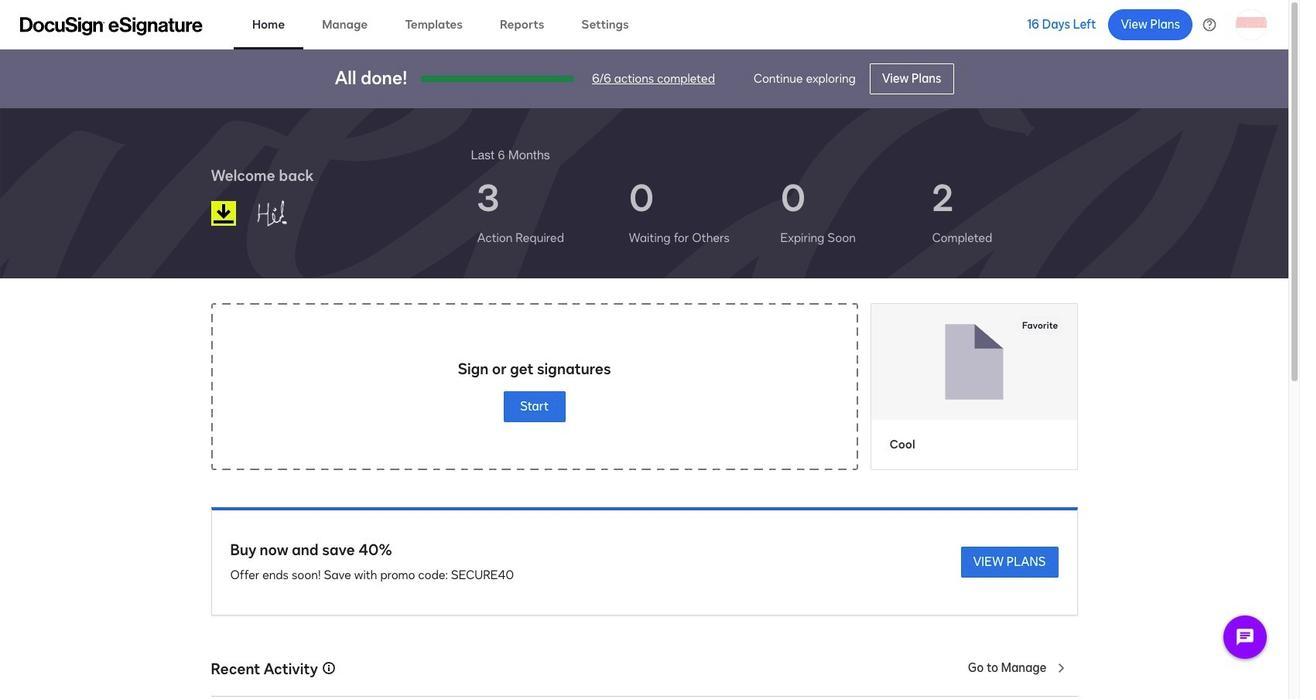 Task type: locate. For each thing, give the bounding box(es) containing it.
use cool image
[[871, 304, 1077, 420]]

your uploaded profile image image
[[1236, 9, 1267, 40]]

generic name image
[[249, 194, 329, 234]]

heading
[[471, 146, 550, 164]]

list
[[471, 164, 1078, 260]]



Task type: describe. For each thing, give the bounding box(es) containing it.
docusignlogo image
[[211, 201, 236, 226]]

docusign esignature image
[[20, 17, 203, 35]]



Task type: vqa. For each thing, say whether or not it's contained in the screenshot.
Heading
yes



